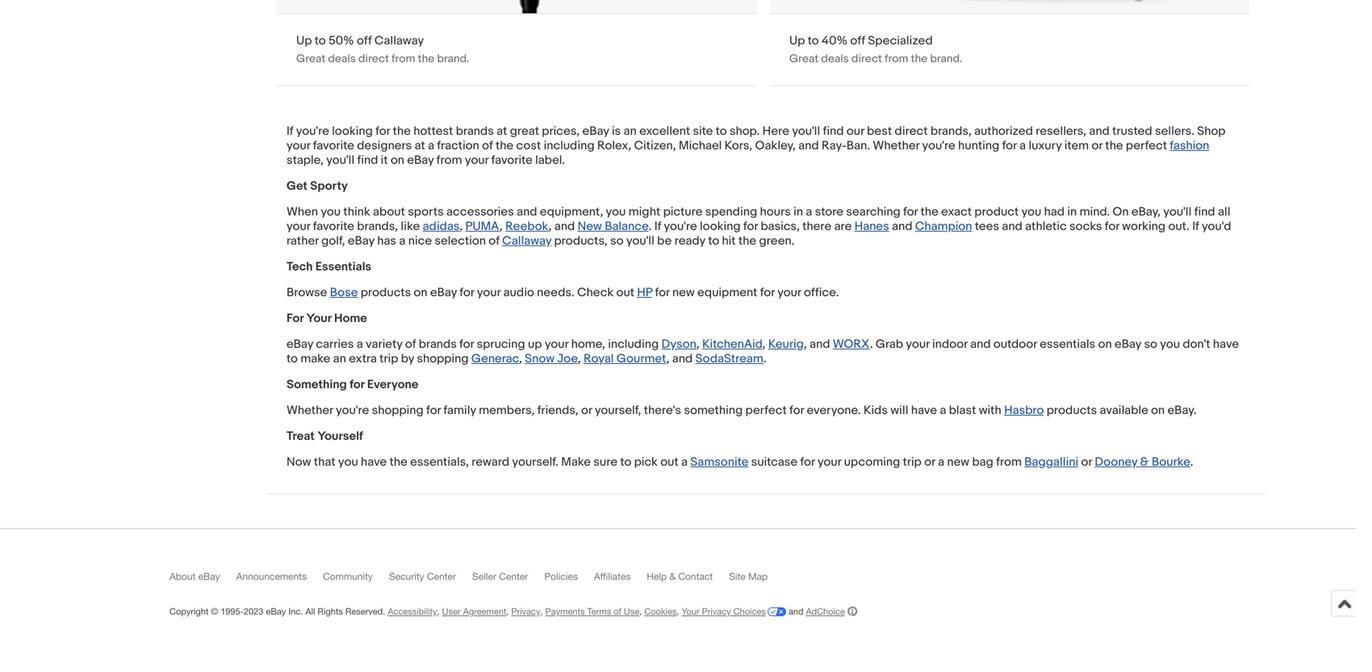 Task type: describe. For each thing, give the bounding box(es) containing it.
great for up to 40% off specialized
[[790, 52, 819, 66]]

michael
[[679, 139, 722, 153]]

when you think about sports accessories and equipment, you might picture spending hours in a store searching for the exact product you had in mind. on ebay, you'll find all your favorite brands, like
[[287, 205, 1231, 234]]

of left use
[[614, 607, 622, 617]]

0 horizontal spatial have
[[361, 455, 387, 470]]

from inside up to 40% off specialized great deals direct from the brand.
[[885, 52, 909, 66]]

great for up to 50% off callaway
[[296, 52, 326, 66]]

authorized
[[975, 124, 1034, 139]]

bag
[[973, 455, 994, 470]]

none text field inside main content
[[770, 0, 1251, 85]]

trusted
[[1113, 124, 1153, 139]]

or left 'bag'
[[925, 455, 936, 470]]

for right hp in the top of the page
[[655, 286, 670, 300]]

members,
[[479, 403, 535, 418]]

direct for specialized
[[852, 52, 883, 66]]

for left everyone.
[[790, 403, 805, 418]]

when
[[287, 205, 318, 219]]

selection
[[435, 234, 486, 248]]

whether inside if you're looking for the hottest brands at great prices, ebay is an excellent site to shop. here you'll find our best direct brands, authorized resellers, and trusted sellers. shop your favorite designers at a fraction of the cost including rolex, citizen, michael kors, oakley, and ray-ban. whether you're hunting for a luxury item or the perfect
[[873, 139, 920, 153]]

center for seller center
[[499, 571, 528, 582]]

hasbro
[[1005, 403, 1045, 418]]

trip inside . grab your indoor and outdoor essentials on ebay so you don't have to make an extra trip by shopping
[[380, 352, 398, 366]]

sure
[[594, 455, 618, 470]]

privacy link
[[512, 607, 541, 617]]

and left worx
[[810, 337, 831, 352]]

you left had
[[1022, 205, 1042, 219]]

resellers,
[[1036, 124, 1087, 139]]

are
[[835, 219, 852, 234]]

off for 50%
[[357, 34, 372, 48]]

think
[[344, 205, 370, 219]]

for left the family
[[427, 403, 441, 418]]

favorite inside fashion staple, you'll find it on ebay from your favorite label.
[[492, 153, 533, 168]]

and adchoice
[[787, 607, 845, 617]]

0 horizontal spatial at
[[415, 139, 425, 153]]

ebay inside tees and athletic socks for working out. if you'd rather golf, ebay has a nice selection of
[[348, 234, 375, 248]]

cookies
[[645, 607, 677, 617]]

deals for 50%
[[328, 52, 356, 66]]

don't
[[1183, 337, 1211, 352]]

about ebay
[[170, 571, 220, 582]]

kids
[[864, 403, 888, 418]]

2 in from the left
[[1068, 205, 1078, 219]]

map
[[749, 571, 768, 582]]

0 vertical spatial new
[[673, 286, 695, 300]]

ebay left inc.
[[266, 607, 286, 617]]

on inside fashion staple, you'll find it on ebay from your favorite label.
[[391, 153, 405, 168]]

on left 'ebay.'
[[1152, 403, 1165, 418]]

find inside when you think about sports accessories and equipment, you might picture spending hours in a store searching for the exact product you had in mind. on ebay, you'll find all your favorite brands, like
[[1195, 205, 1216, 219]]

and right gourmet
[[673, 352, 693, 366]]

ebay down selection
[[430, 286, 457, 300]]

adidas , puma , reebok , and new balance . if you're looking for basics, there are hanes and champion
[[423, 219, 973, 234]]

with
[[979, 403, 1002, 418]]

snow
[[525, 352, 555, 366]]

up for up to 40% off specialized
[[790, 34, 805, 48]]

deals for 40%
[[822, 52, 849, 66]]

1 horizontal spatial have
[[912, 403, 938, 418]]

to left pick
[[621, 455, 632, 470]]

& inside help & contact link
[[670, 571, 676, 582]]

searching
[[847, 205, 901, 219]]

1 in from the left
[[794, 205, 804, 219]]

reward
[[472, 455, 510, 470]]

bourke
[[1152, 455, 1191, 470]]

yourself
[[318, 429, 363, 444]]

champion link
[[916, 219, 973, 234]]

or left the dooney
[[1082, 455, 1093, 470]]

your privacy choices link
[[682, 607, 787, 617]]

a left 'bag'
[[938, 455, 945, 470]]

sodastream
[[696, 352, 764, 366]]

security center
[[389, 571, 456, 582]]

1 vertical spatial products
[[1047, 403, 1098, 418]]

callaway link
[[503, 234, 552, 248]]

agreement
[[463, 607, 507, 617]]

affiliates
[[594, 571, 631, 582]]

our
[[847, 124, 865, 139]]

shopping inside . grab your indoor and outdoor essentials on ebay so you don't have to make an extra trip by shopping
[[417, 352, 469, 366]]

security center link
[[389, 571, 472, 590]]

and right hanes
[[892, 219, 913, 234]]

now that you have the essentials, reward yourself. make sure to pick out a samsonite suitcase for your upcoming trip or a new bag from baggallini or dooney & bourke .
[[287, 455, 1194, 470]]

the left "cost"
[[496, 139, 514, 153]]

sporty
[[310, 179, 348, 193]]

for right equipment
[[761, 286, 775, 300]]

none text field containing up to 50% off callaway
[[277, 0, 757, 85]]

find inside fashion staple, you'll find it on ebay from your favorite label.
[[357, 153, 378, 168]]

the right the hit
[[739, 234, 757, 248]]

to inside if you're looking for the hottest brands at great prices, ebay is an excellent site to shop. here you'll find our best direct brands, authorized resellers, and trusted sellers. shop your favorite designers at a fraction of the cost including rolex, citizen, michael kors, oakley, and ray-ban. whether you're hunting for a luxury item or the perfect
[[716, 124, 727, 139]]

keurig
[[769, 337, 804, 352]]

hp link
[[637, 286, 653, 300]]

browse
[[287, 286, 327, 300]]

shop
[[1198, 124, 1226, 139]]

tech essentials
[[287, 260, 372, 274]]

of inside tees and athletic socks for working out. if you'd rather golf, ebay has a nice selection of
[[489, 234, 500, 248]]

adidas
[[423, 219, 460, 234]]

1 vertical spatial including
[[608, 337, 659, 352]]

perfect inside if you're looking for the hottest brands at great prices, ebay is an excellent site to shop. here you'll find our best direct brands, authorized resellers, and trusted sellers. shop your favorite designers at a fraction of the cost including rolex, citizen, michael kors, oakley, and ray-ban. whether you're hunting for a luxury item or the perfect
[[1127, 139, 1168, 153]]

athletic
[[1026, 219, 1067, 234]]

including inside if you're looking for the hottest brands at great prices, ebay is an excellent site to shop. here you'll find our best direct brands, authorized resellers, and trusted sellers. shop your favorite designers at a fraction of the cost including rolex, citizen, michael kors, oakley, and ray-ban. whether you're hunting for a luxury item or the perfect
[[544, 139, 595, 153]]

tees and athletic socks for working out. if you'd rather golf, ebay has a nice selection of
[[287, 219, 1232, 248]]

for up it
[[376, 124, 390, 139]]

to left the hit
[[708, 234, 720, 248]]

a inside tees and athletic socks for working out. if you'd rather golf, ebay has a nice selection of
[[399, 234, 406, 248]]

cost
[[517, 139, 541, 153]]

50%
[[329, 34, 354, 48]]

0 vertical spatial out
[[617, 286, 635, 300]]

community
[[323, 571, 373, 582]]

equipment
[[698, 286, 758, 300]]

2 privacy from the left
[[702, 607, 731, 617]]

you'll inside if you're looking for the hottest brands at great prices, ebay is an excellent site to shop. here you'll find our best direct brands, authorized resellers, and trusted sellers. shop your favorite designers at a fraction of the cost including rolex, citizen, michael kors, oakley, and ray-ban. whether you're hunting for a luxury item or the perfect
[[792, 124, 821, 139]]

products,
[[554, 234, 608, 248]]

payments
[[546, 607, 585, 617]]

extra
[[349, 352, 377, 366]]

samsonite link
[[691, 455, 749, 470]]

you inside . grab your indoor and outdoor essentials on ebay so you don't have to make an extra trip by shopping
[[1161, 337, 1181, 352]]

an inside if you're looking for the hottest brands at great prices, ebay is an excellent site to shop. here you'll find our best direct brands, authorized resellers, and trusted sellers. shop your favorite designers at a fraction of the cost including rolex, citizen, michael kors, oakley, and ray-ban. whether you're hunting for a luxury item or the perfect
[[624, 124, 637, 139]]

fraction
[[437, 139, 480, 153]]

dyson link
[[662, 337, 697, 352]]

if inside if you're looking for the hottest brands at great prices, ebay is an excellent site to shop. here you'll find our best direct brands, authorized resellers, and trusted sellers. shop your favorite designers at a fraction of the cost including rolex, citizen, michael kors, oakley, and ray-ban. whether you're hunting for a luxury item or the perfect
[[287, 124, 293, 139]]

the inside up to 50% off callaway great deals direct from the brand.
[[418, 52, 435, 66]]

adchoice
[[806, 607, 845, 617]]

for right the hit
[[744, 219, 758, 234]]

rolex,
[[598, 139, 632, 153]]

1 horizontal spatial if
[[655, 219, 662, 234]]

the inside when you think about sports accessories and equipment, you might picture spending hours in a store searching for the exact product you had in mind. on ebay, you'll find all your favorite brands, like
[[921, 205, 939, 219]]

fashion staple, you'll find it on ebay from your favorite label.
[[287, 139, 1210, 168]]

brand. for up to 50% off callaway
[[437, 52, 470, 66]]

the left the "essentials,"
[[390, 455, 408, 470]]

joe
[[558, 352, 578, 366]]

generac
[[472, 352, 519, 366]]

you left might
[[606, 205, 626, 219]]

the left the hottest
[[393, 124, 411, 139]]

golf,
[[322, 234, 345, 248]]

ebay inside . grab your indoor and outdoor essentials on ebay so you don't have to make an extra trip by shopping
[[1115, 337, 1142, 352]]

your left audio
[[477, 286, 501, 300]]

your left office.
[[778, 286, 802, 300]]

and left adchoice
[[789, 607, 804, 617]]

generac , snow joe , royal gourmet , and sodastream .
[[472, 352, 767, 366]]

. down 'ebay.'
[[1191, 455, 1194, 470]]

ebay carries a variety of brands for sprucing up your home, including dyson , kitchenaid , keurig , and worx
[[287, 337, 870, 352]]

might
[[629, 205, 661, 219]]

snow joe link
[[525, 352, 578, 366]]

about ebay link
[[170, 571, 236, 590]]

©
[[211, 607, 218, 617]]

for down extra
[[350, 378, 365, 392]]

. left keurig link
[[764, 352, 767, 366]]

ebay inside if you're looking for the hottest brands at great prices, ebay is an excellent site to shop. here you'll find our best direct brands, authorized resellers, and trusted sellers. shop your favorite designers at a fraction of the cost including rolex, citizen, michael kors, oakley, and ray-ban. whether you're hunting for a luxury item or the perfect
[[583, 124, 609, 139]]

from right 'bag'
[[997, 455, 1022, 470]]

for left 'sprucing'
[[460, 337, 474, 352]]

of inside if you're looking for the hottest brands at great prices, ebay is an excellent site to shop. here you'll find our best direct brands, authorized resellers, and trusted sellers. shop your favorite designers at a fraction of the cost including rolex, citizen, michael kors, oakley, and ray-ban. whether you're hunting for a luxury item or the perfect
[[482, 139, 493, 153]]

1 horizontal spatial out
[[661, 455, 679, 470]]

accessibility
[[388, 607, 437, 617]]

up to 40% off specialized great deals direct from the brand.
[[790, 34, 963, 66]]

1 privacy from the left
[[512, 607, 541, 617]]

samsonite
[[691, 455, 749, 470]]

generac link
[[472, 352, 519, 366]]

by
[[401, 352, 414, 366]]

kitchenaid link
[[703, 337, 763, 352]]

0 vertical spatial your
[[306, 311, 332, 326]]

1 horizontal spatial callaway
[[503, 234, 552, 248]]

your inside if you're looking for the hottest brands at great prices, ebay is an excellent site to shop. here you'll find our best direct brands, authorized resellers, and trusted sellers. shop your favorite designers at a fraction of the cost including rolex, citizen, michael kors, oakley, and ray-ban. whether you're hunting for a luxury item or the perfect
[[287, 139, 310, 153]]

a left variety
[[357, 337, 363, 352]]

green.
[[760, 234, 795, 248]]

and inside when you think about sports accessories and equipment, you might picture spending hours in a store searching for the exact product you had in mind. on ebay, you'll find all your favorite brands, like
[[517, 205, 537, 219]]

for left audio
[[460, 286, 474, 300]]

a left fraction
[[428, 139, 435, 153]]

and left ray-
[[799, 139, 819, 153]]

check
[[578, 286, 614, 300]]

available
[[1100, 403, 1149, 418]]

2023
[[244, 607, 264, 617]]

a inside when you think about sports accessories and equipment, you might picture spending hours in a store searching for the exact product you had in mind. on ebay, you'll find all your favorite brands, like
[[806, 205, 813, 219]]

kors,
[[725, 139, 753, 153]]



Task type: locate. For each thing, give the bounding box(es) containing it.
0 vertical spatial &
[[1141, 455, 1150, 470]]

out left hp in the top of the page
[[617, 286, 635, 300]]

an left extra
[[333, 352, 346, 366]]

0 horizontal spatial your
[[306, 311, 332, 326]]

new left 'bag'
[[948, 455, 970, 470]]

0 horizontal spatial in
[[794, 205, 804, 219]]

none text field containing up to 40% off specialized
[[770, 0, 1251, 85]]

0 horizontal spatial callaway
[[375, 34, 424, 48]]

trip left by at the left
[[380, 352, 398, 366]]

shopping down everyone
[[372, 403, 424, 418]]

your up get
[[287, 139, 310, 153]]

0 vertical spatial looking
[[332, 124, 373, 139]]

there
[[803, 219, 832, 234]]

center right seller on the left bottom of page
[[499, 571, 528, 582]]

an inside . grab your indoor and outdoor essentials on ebay so you don't have to make an extra trip by shopping
[[333, 352, 346, 366]]

ebay,
[[1132, 205, 1161, 219]]

of down accessories
[[489, 234, 500, 248]]

1 horizontal spatial new
[[948, 455, 970, 470]]

announcements link
[[236, 571, 323, 590]]

0 horizontal spatial off
[[357, 34, 372, 48]]

and left new
[[555, 219, 575, 234]]

prices,
[[542, 124, 580, 139]]

you'll right here
[[792, 124, 821, 139]]

kitchenaid
[[703, 337, 763, 352]]

& left bourke
[[1141, 455, 1150, 470]]

shop.
[[730, 124, 760, 139]]

main content
[[77, 0, 1280, 509]]

you're
[[296, 124, 329, 139], [923, 139, 956, 153], [664, 219, 698, 234], [336, 403, 369, 418]]

off inside up to 50% off callaway great deals direct from the brand.
[[357, 34, 372, 48]]

great inside up to 50% off callaway great deals direct from the brand.
[[296, 52, 326, 66]]

site map
[[729, 571, 768, 582]]

favorite inside when you think about sports accessories and equipment, you might picture spending hours in a store searching for the exact product you had in mind. on ebay, you'll find all your favorite brands, like
[[313, 219, 354, 234]]

1 brand. from the left
[[437, 52, 470, 66]]

1 horizontal spatial perfect
[[1127, 139, 1168, 153]]

1 vertical spatial callaway
[[503, 234, 552, 248]]

0 horizontal spatial great
[[296, 52, 326, 66]]

find left our
[[823, 124, 844, 139]]

royal gourmet link
[[584, 352, 667, 366]]

ebay.
[[1168, 403, 1197, 418]]

deals inside up to 50% off callaway great deals direct from the brand.
[[328, 52, 356, 66]]

accessories
[[447, 205, 514, 219]]

worx
[[833, 337, 870, 352]]

on
[[1113, 205, 1129, 219]]

up inside up to 40% off specialized great deals direct from the brand.
[[790, 34, 805, 48]]

0 horizontal spatial so
[[611, 234, 624, 248]]

you'll up the sporty
[[326, 153, 355, 168]]

if up staple,
[[287, 124, 293, 139]]

new
[[673, 286, 695, 300], [948, 455, 970, 470]]

of right variety
[[405, 337, 416, 352]]

a left blast
[[940, 403, 947, 418]]

whether you're shopping for family members, friends, or yourself, there's something perfect for everyone. kids will have a blast with hasbro products available on ebay.
[[287, 403, 1197, 418]]

on inside . grab your indoor and outdoor essentials on ebay so you don't have to make an extra trip by shopping
[[1099, 337, 1113, 352]]

0 horizontal spatial brand.
[[437, 52, 470, 66]]

1 horizontal spatial find
[[823, 124, 844, 139]]

find left the 'all'
[[1195, 205, 1216, 219]]

,
[[460, 219, 463, 234], [500, 219, 503, 234], [549, 219, 552, 234], [697, 337, 700, 352], [763, 337, 766, 352], [804, 337, 807, 352], [519, 352, 522, 366], [578, 352, 581, 366], [667, 352, 670, 366], [437, 607, 440, 617], [507, 607, 509, 617], [541, 607, 543, 617], [640, 607, 642, 617], [677, 607, 680, 617]]

1 horizontal spatial deals
[[822, 52, 849, 66]]

there's
[[644, 403, 682, 418]]

1 horizontal spatial in
[[1068, 205, 1078, 219]]

0 horizontal spatial perfect
[[746, 403, 787, 418]]

ebay down for
[[287, 337, 313, 352]]

your inside when you think about sports accessories and equipment, you might picture spending hours in a store searching for the exact product you had in mind. on ebay, you'll find all your favorite brands, like
[[287, 219, 310, 234]]

to inside up to 40% off specialized great deals direct from the brand.
[[808, 34, 819, 48]]

about
[[373, 205, 405, 219]]

find left it
[[357, 153, 378, 168]]

community link
[[323, 571, 389, 590]]

and right tees
[[1003, 219, 1023, 234]]

be
[[658, 234, 672, 248]]

brands, inside if you're looking for the hottest brands at great prices, ebay is an excellent site to shop. here you'll find our best direct brands, authorized resellers, and trusted sellers. shop your favorite designers at a fraction of the cost including rolex, citizen, michael kors, oakley, and ray-ban. whether you're hunting for a luxury item or the perfect
[[931, 124, 972, 139]]

the
[[418, 52, 435, 66], [911, 52, 928, 66], [393, 124, 411, 139], [496, 139, 514, 153], [1106, 139, 1124, 153], [921, 205, 939, 219], [739, 234, 757, 248], [390, 455, 408, 470]]

up inside up to 50% off callaway great deals direct from the brand.
[[296, 34, 312, 48]]

1 deals from the left
[[328, 52, 356, 66]]

ebay
[[583, 124, 609, 139], [407, 153, 434, 168], [348, 234, 375, 248], [430, 286, 457, 300], [287, 337, 313, 352], [1115, 337, 1142, 352], [198, 571, 220, 582], [266, 607, 286, 617]]

1 horizontal spatial at
[[497, 124, 507, 139]]

favorite for ,
[[313, 219, 354, 234]]

if right out.
[[1193, 219, 1200, 234]]

and right item
[[1090, 124, 1110, 139]]

spending
[[706, 205, 758, 219]]

.
[[649, 219, 652, 234], [870, 337, 873, 352], [764, 352, 767, 366], [1191, 455, 1194, 470]]

. left the grab
[[870, 337, 873, 352]]

shopping right by at the left
[[417, 352, 469, 366]]

1 off from the left
[[357, 34, 372, 48]]

0 vertical spatial including
[[544, 139, 595, 153]]

0 horizontal spatial brands,
[[357, 219, 398, 234]]

your right up
[[545, 337, 569, 352]]

it
[[381, 153, 388, 168]]

have right don't at the bottom right of the page
[[1214, 337, 1240, 352]]

0 horizontal spatial looking
[[332, 124, 373, 139]]

your right for
[[306, 311, 332, 326]]

0 vertical spatial an
[[624, 124, 637, 139]]

0 vertical spatial so
[[611, 234, 624, 248]]

for your home
[[287, 311, 367, 326]]

1 horizontal spatial looking
[[700, 219, 741, 234]]

0 horizontal spatial new
[[673, 286, 695, 300]]

or right item
[[1092, 139, 1103, 153]]

if inside tees and athletic socks for working out. if you'd rather golf, ebay has a nice selection of
[[1193, 219, 1200, 234]]

your inside . grab your indoor and outdoor essentials on ebay so you don't have to make an extra trip by shopping
[[906, 337, 930, 352]]

1 horizontal spatial whether
[[873, 139, 920, 153]]

your right the grab
[[906, 337, 930, 352]]

2 deals from the left
[[822, 52, 849, 66]]

2 center from the left
[[499, 571, 528, 582]]

or
[[1092, 139, 1103, 153], [581, 403, 592, 418], [925, 455, 936, 470], [1082, 455, 1093, 470]]

help & contact
[[647, 571, 713, 582]]

2 horizontal spatial if
[[1193, 219, 1200, 234]]

or right friends, on the bottom of the page
[[581, 403, 592, 418]]

0 horizontal spatial direct
[[359, 52, 389, 66]]

and
[[1090, 124, 1110, 139], [799, 139, 819, 153], [517, 205, 537, 219], [555, 219, 575, 234], [892, 219, 913, 234], [1003, 219, 1023, 234], [810, 337, 831, 352], [971, 337, 991, 352], [673, 352, 693, 366], [789, 607, 804, 617]]

excellent
[[640, 124, 691, 139]]

1 vertical spatial looking
[[700, 219, 741, 234]]

on down nice
[[414, 286, 428, 300]]

center inside security center link
[[427, 571, 456, 582]]

at right designers
[[415, 139, 425, 153]]

1 horizontal spatial brands,
[[931, 124, 972, 139]]

hottest
[[414, 124, 453, 139]]

so inside . grab your indoor and outdoor essentials on ebay so you don't have to make an extra trip by shopping
[[1145, 337, 1158, 352]]

policies link
[[545, 571, 594, 590]]

your left upcoming
[[818, 455, 842, 470]]

favorite inside if you're looking for the hottest brands at great prices, ebay is an excellent site to shop. here you'll find our best direct brands, authorized resellers, and trusted sellers. shop your favorite designers at a fraction of the cost including rolex, citizen, michael kors, oakley, and ray-ban. whether you're hunting for a luxury item or the perfect
[[313, 139, 354, 153]]

1 vertical spatial whether
[[287, 403, 333, 418]]

2 horizontal spatial have
[[1214, 337, 1240, 352]]

ebay right about
[[198, 571, 220, 582]]

brand. for up to 40% off specialized
[[931, 52, 963, 66]]

0 horizontal spatial an
[[333, 352, 346, 366]]

1 horizontal spatial including
[[608, 337, 659, 352]]

1 vertical spatial new
[[948, 455, 970, 470]]

0 vertical spatial trip
[[380, 352, 398, 366]]

and inside . grab your indoor and outdoor essentials on ebay so you don't have to make an extra trip by shopping
[[971, 337, 991, 352]]

brand. inside up to 50% off callaway great deals direct from the brand.
[[437, 52, 470, 66]]

direct inside up to 50% off callaway great deals direct from the brand.
[[359, 52, 389, 66]]

products right 'bose' "link"
[[361, 286, 411, 300]]

payments terms of use link
[[546, 607, 640, 617]]

1 vertical spatial &
[[670, 571, 676, 582]]

for right 'hunting'
[[1003, 139, 1017, 153]]

a left samsonite link
[[682, 455, 688, 470]]

ebay right essentials
[[1115, 337, 1142, 352]]

1 vertical spatial your
[[682, 607, 700, 617]]

deals down 40%
[[822, 52, 849, 66]]

to inside up to 50% off callaway great deals direct from the brand.
[[315, 34, 326, 48]]

. inside . grab your indoor and outdoor essentials on ebay so you don't have to make an extra trip by shopping
[[870, 337, 873, 352]]

center for security center
[[427, 571, 456, 582]]

0 vertical spatial whether
[[873, 139, 920, 153]]

copyright
[[170, 607, 209, 617]]

home
[[334, 311, 367, 326]]

oakley,
[[756, 139, 796, 153]]

0 vertical spatial brands
[[456, 124, 494, 139]]

0 vertical spatial perfect
[[1127, 139, 1168, 153]]

1 horizontal spatial trip
[[903, 455, 922, 470]]

0 horizontal spatial center
[[427, 571, 456, 582]]

the inside up to 40% off specialized great deals direct from the brand.
[[911, 52, 928, 66]]

seller center link
[[472, 571, 545, 590]]

a
[[428, 139, 435, 153], [1020, 139, 1027, 153], [806, 205, 813, 219], [399, 234, 406, 248], [357, 337, 363, 352], [940, 403, 947, 418], [682, 455, 688, 470], [938, 455, 945, 470]]

2 vertical spatial have
[[361, 455, 387, 470]]

perfect up suitcase
[[746, 403, 787, 418]]

get sporty
[[287, 179, 348, 193]]

privacy down seller center link
[[512, 607, 541, 617]]

grab
[[876, 337, 904, 352]]

the right item
[[1106, 139, 1124, 153]]

direct inside if you're looking for the hottest brands at great prices, ebay is an excellent site to shop. here you'll find our best direct brands, authorized resellers, and trusted sellers. shop your favorite designers at a fraction of the cost including rolex, citizen, michael kors, oakley, and ray-ban. whether you're hunting for a luxury item or the perfect
[[895, 124, 928, 139]]

1 horizontal spatial center
[[499, 571, 528, 582]]

new right hp in the top of the page
[[673, 286, 695, 300]]

0 horizontal spatial trip
[[380, 352, 398, 366]]

you'll inside when you think about sports accessories and equipment, you might picture spending hours in a store searching for the exact product you had in mind. on ebay, you'll find all your favorite brands, like
[[1164, 205, 1192, 219]]

0 vertical spatial have
[[1214, 337, 1240, 352]]

seller center
[[472, 571, 528, 582]]

main content containing up to 50% off callaway
[[77, 0, 1280, 509]]

from inside fashion staple, you'll find it on ebay from your favorite label.
[[437, 153, 462, 168]]

2 horizontal spatial find
[[1195, 205, 1216, 219]]

on right it
[[391, 153, 405, 168]]

in right hours
[[794, 205, 804, 219]]

1 horizontal spatial &
[[1141, 455, 1150, 470]]

family
[[444, 403, 476, 418]]

great
[[296, 52, 326, 66], [790, 52, 819, 66]]

center right security
[[427, 571, 456, 582]]

pick
[[634, 455, 658, 470]]

picture
[[664, 205, 703, 219]]

off for 40%
[[851, 34, 866, 48]]

variety
[[366, 337, 403, 352]]

a left "luxury"
[[1020, 139, 1027, 153]]

ray-
[[822, 139, 847, 153]]

looking inside if you're looking for the hottest brands at great prices, ebay is an excellent site to shop. here you'll find our best direct brands, authorized resellers, and trusted sellers. shop your favorite designers at a fraction of the cost including rolex, citizen, michael kors, oakley, and ray-ban. whether you're hunting for a luxury item or the perfect
[[332, 124, 373, 139]]

if left picture
[[655, 219, 662, 234]]

brands, inside when you think about sports accessories and equipment, you might picture spending hours in a store searching for the exact product you had in mind. on ebay, you'll find all your favorite brands, like
[[357, 219, 398, 234]]

great inside up to 40% off specialized great deals direct from the brand.
[[790, 52, 819, 66]]

1 vertical spatial out
[[661, 455, 679, 470]]

announcements
[[236, 571, 307, 582]]

0 vertical spatial brands,
[[931, 124, 972, 139]]

whether right ban.
[[873, 139, 920, 153]]

or inside if you're looking for the hottest brands at great prices, ebay is an excellent site to shop. here you'll find our best direct brands, authorized resellers, and trusted sellers. shop your favorite designers at a fraction of the cost including rolex, citizen, michael kors, oakley, and ray-ban. whether you're hunting for a luxury item or the perfect
[[1092, 139, 1103, 153]]

puma
[[466, 219, 500, 234]]

off inside up to 40% off specialized great deals direct from the brand.
[[851, 34, 866, 48]]

whether down something
[[287, 403, 333, 418]]

1 great from the left
[[296, 52, 326, 66]]

up left 50%
[[296, 34, 312, 48]]

you'll left be
[[627, 234, 655, 248]]

dooney & bourke link
[[1095, 455, 1191, 470]]

essentials
[[316, 260, 372, 274]]

user
[[442, 607, 461, 617]]

0 horizontal spatial if
[[287, 124, 293, 139]]

off right 40%
[[851, 34, 866, 48]]

your up accessories
[[465, 153, 489, 168]]

to left 50%
[[315, 34, 326, 48]]

hanes
[[855, 219, 890, 234]]

brands inside if you're looking for the hottest brands at great prices, ebay is an excellent site to shop. here you'll find our best direct brands, authorized resellers, and trusted sellers. shop your favorite designers at a fraction of the cost including rolex, citizen, michael kors, oakley, and ray-ban. whether you're hunting for a luxury item or the perfect
[[456, 124, 494, 139]]

and inside tees and athletic socks for working out. if you'd rather golf, ebay has a nice selection of
[[1003, 219, 1023, 234]]

deals down 50%
[[328, 52, 356, 66]]

contact
[[679, 571, 713, 582]]

fashion
[[1171, 139, 1210, 153]]

2 great from the left
[[790, 52, 819, 66]]

to inside . grab your indoor and outdoor essentials on ebay so you don't have to make an extra trip by shopping
[[287, 352, 298, 366]]

treat yourself
[[287, 429, 363, 444]]

0 vertical spatial shopping
[[417, 352, 469, 366]]

privacy left the choices
[[702, 607, 731, 617]]

0 horizontal spatial privacy
[[512, 607, 541, 617]]

help & contact link
[[647, 571, 729, 590]]

the up the hottest
[[418, 52, 435, 66]]

0 vertical spatial callaway
[[375, 34, 424, 48]]

brand. inside up to 40% off specialized great deals direct from the brand.
[[931, 52, 963, 66]]

an right 'is'
[[624, 124, 637, 139]]

for inside tees and athletic socks for working out. if you'd rather golf, ebay has a nice selection of
[[1105, 219, 1120, 234]]

brands right by at the left
[[419, 337, 457, 352]]

on right essentials
[[1099, 337, 1113, 352]]

to right site
[[716, 124, 727, 139]]

from up the hottest
[[392, 52, 416, 66]]

brands right the hottest
[[456, 124, 494, 139]]

1 vertical spatial so
[[1145, 337, 1158, 352]]

outdoor
[[994, 337, 1038, 352]]

brands
[[456, 124, 494, 139], [419, 337, 457, 352]]

40%
[[822, 34, 848, 48]]

you right that
[[338, 455, 358, 470]]

carries
[[316, 337, 354, 352]]

of right fraction
[[482, 139, 493, 153]]

home,
[[571, 337, 606, 352]]

ban.
[[847, 139, 871, 153]]

2 off from the left
[[851, 34, 866, 48]]

1995-
[[221, 607, 244, 617]]

have down yourself
[[361, 455, 387, 470]]

reebok
[[506, 219, 549, 234]]

1 vertical spatial perfect
[[746, 403, 787, 418]]

deals inside up to 40% off specialized great deals direct from the brand.
[[822, 52, 849, 66]]

dyson
[[662, 337, 697, 352]]

direct inside up to 40% off specialized great deals direct from the brand.
[[852, 52, 883, 66]]

hours
[[760, 205, 791, 219]]

0 vertical spatial products
[[361, 286, 411, 300]]

callaway right puma link
[[503, 234, 552, 248]]

0 vertical spatial find
[[823, 124, 844, 139]]

1 horizontal spatial products
[[1047, 403, 1098, 418]]

site map link
[[729, 571, 784, 590]]

your inside fashion staple, you'll find it on ebay from your favorite label.
[[465, 153, 489, 168]]

callaway
[[375, 34, 424, 48], [503, 234, 552, 248]]

2 vertical spatial find
[[1195, 205, 1216, 219]]

0 horizontal spatial products
[[361, 286, 411, 300]]

for right suitcase
[[801, 455, 815, 470]]

hanes link
[[855, 219, 890, 234]]

products right hasbro link
[[1047, 403, 1098, 418]]

brands, left like
[[357, 219, 398, 234]]

0 horizontal spatial find
[[357, 153, 378, 168]]

0 horizontal spatial including
[[544, 139, 595, 153]]

1 horizontal spatial direct
[[852, 52, 883, 66]]

1 vertical spatial brands,
[[357, 219, 398, 234]]

seller
[[472, 571, 497, 582]]

center inside seller center link
[[499, 571, 528, 582]]

. grab your indoor and outdoor essentials on ebay so you don't have to make an extra trip by shopping
[[287, 337, 1240, 366]]

you down the sporty
[[321, 205, 341, 219]]

and up callaway link
[[517, 205, 537, 219]]

1 vertical spatial trip
[[903, 455, 922, 470]]

direct for callaway
[[359, 52, 389, 66]]

. left be
[[649, 219, 652, 234]]

0 horizontal spatial up
[[296, 34, 312, 48]]

0 horizontal spatial &
[[670, 571, 676, 582]]

up for up to 50% off callaway
[[296, 34, 312, 48]]

you'll inside fashion staple, you'll find it on ebay from your favorite label.
[[326, 153, 355, 168]]

callaway products, so you'll be ready to hit the green.
[[503, 234, 795, 248]]

2 brand. from the left
[[931, 52, 963, 66]]

0 horizontal spatial whether
[[287, 403, 333, 418]]

favorite for staple, you'll find it on ebay from your favorite label.
[[313, 139, 354, 153]]

1 vertical spatial an
[[333, 352, 346, 366]]

1 vertical spatial find
[[357, 153, 378, 168]]

callaway right 50%
[[375, 34, 424, 48]]

privacy
[[512, 607, 541, 617], [702, 607, 731, 617]]

from down the hottest
[[437, 153, 462, 168]]

1 horizontal spatial an
[[624, 124, 637, 139]]

rather
[[287, 234, 319, 248]]

2 up from the left
[[790, 34, 805, 48]]

0 horizontal spatial deals
[[328, 52, 356, 66]]

1 horizontal spatial your
[[682, 607, 700, 617]]

1 up from the left
[[296, 34, 312, 48]]

ebay inside fashion staple, you'll find it on ebay from your favorite label.
[[407, 153, 434, 168]]

up to 50% off callaway great deals direct from the brand.
[[296, 34, 470, 66]]

1 horizontal spatial up
[[790, 34, 805, 48]]

1 horizontal spatial brand.
[[931, 52, 963, 66]]

1 vertical spatial brands
[[419, 337, 457, 352]]

find inside if you're looking for the hottest brands at great prices, ebay is an excellent site to shop. here you'll find our best direct brands, authorized resellers, and trusted sellers. shop your favorite designers at a fraction of the cost including rolex, citizen, michael kors, oakley, and ray-ban. whether you're hunting for a luxury item or the perfect
[[823, 124, 844, 139]]

a left store
[[806, 205, 813, 219]]

None text field
[[277, 0, 757, 85]]

including right home,
[[608, 337, 659, 352]]

2 horizontal spatial direct
[[895, 124, 928, 139]]

0 horizontal spatial out
[[617, 286, 635, 300]]

1 center from the left
[[427, 571, 456, 582]]

at left great on the left
[[497, 124, 507, 139]]

is
[[612, 124, 621, 139]]

you left don't at the bottom right of the page
[[1161, 337, 1181, 352]]

callaway inside up to 50% off callaway great deals direct from the brand.
[[375, 34, 424, 48]]

your
[[306, 311, 332, 326], [682, 607, 700, 617]]

1 horizontal spatial privacy
[[702, 607, 731, 617]]

for inside when you think about sports accessories and equipment, you might picture spending hours in a store searching for the exact product you had in mind. on ebay, you'll find all your favorite brands, like
[[904, 205, 918, 219]]

mind.
[[1080, 205, 1111, 219]]

have inside . grab your indoor and outdoor essentials on ebay so you don't have to make an extra trip by shopping
[[1214, 337, 1240, 352]]

1 horizontal spatial so
[[1145, 337, 1158, 352]]

1 vertical spatial shopping
[[372, 403, 424, 418]]

sprucing
[[477, 337, 525, 352]]

your right cookies
[[682, 607, 700, 617]]

from down specialized
[[885, 52, 909, 66]]

1 horizontal spatial off
[[851, 34, 866, 48]]

1 horizontal spatial great
[[790, 52, 819, 66]]

None text field
[[770, 0, 1251, 85]]

from inside up to 50% off callaway great deals direct from the brand.
[[392, 52, 416, 66]]

favorite up the sporty
[[313, 139, 354, 153]]

hp
[[637, 286, 653, 300]]

1 vertical spatial have
[[912, 403, 938, 418]]



Task type: vqa. For each thing, say whether or not it's contained in the screenshot.
$471.74 the a
no



